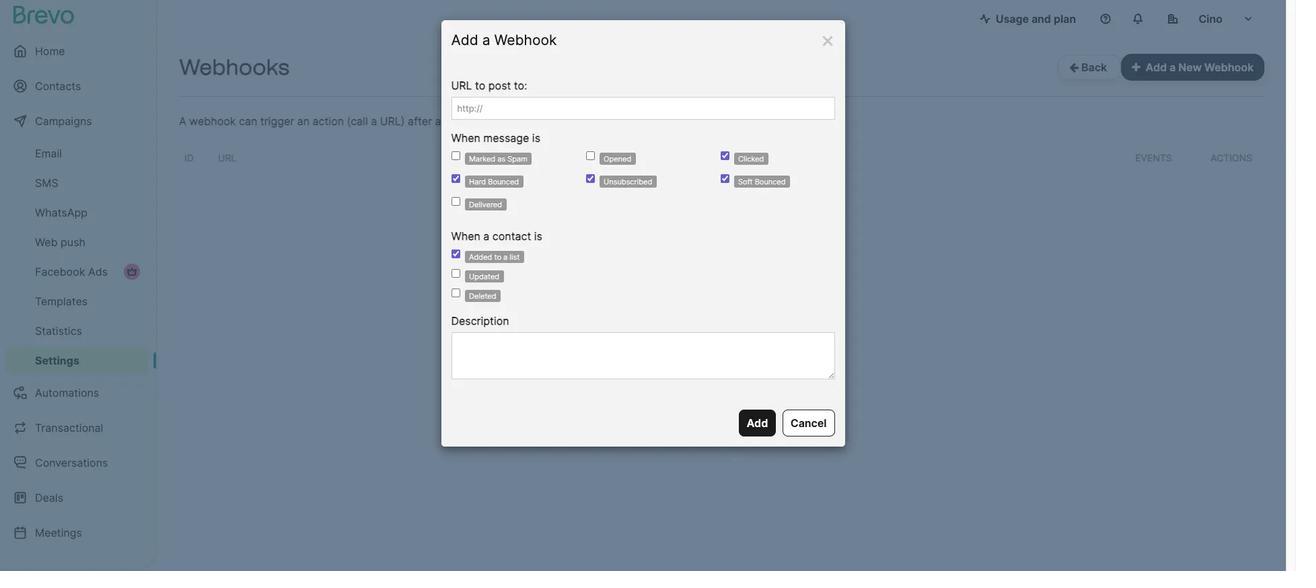 Task type: locate. For each thing, give the bounding box(es) containing it.
2 when from the top
[[451, 230, 480, 243]]

is up on
[[532, 131, 541, 145]]

on
[[536, 152, 550, 164]]

transactional
[[35, 421, 103, 435]]

add inside button
[[1146, 61, 1167, 74]]

× button
[[821, 26, 835, 53]]

1 an from the left
[[297, 114, 310, 128]]

(call
[[347, 114, 368, 128]]

plan
[[1054, 12, 1076, 26]]

1 vertical spatial is
[[534, 230, 542, 243]]

add for add a new webhook
[[1146, 61, 1167, 74]]

back link
[[1058, 55, 1121, 80]]

webhook right new
[[1205, 61, 1254, 74]]

events
[[1136, 152, 1172, 164]]

to for url
[[475, 79, 486, 92]]

None checkbox
[[721, 151, 729, 160], [451, 174, 460, 183], [586, 174, 595, 183], [451, 197, 460, 206], [451, 250, 460, 258], [451, 269, 460, 278], [721, 151, 729, 160], [451, 174, 460, 183], [586, 174, 595, 183], [451, 197, 460, 206], [451, 250, 460, 258], [451, 269, 460, 278]]

0 horizontal spatial webhook
[[494, 32, 557, 48]]

when up added
[[451, 230, 480, 243]]

when
[[451, 131, 480, 145], [451, 230, 480, 243]]

webhook inside button
[[1205, 61, 1254, 74]]

webhook up to:
[[494, 32, 557, 48]]

a up url to post to:
[[482, 32, 490, 48]]

0 horizontal spatial an
[[297, 114, 310, 128]]

campaigns
[[35, 114, 92, 128]]

is right contact at top
[[534, 230, 542, 243]]

1 horizontal spatial url
[[451, 79, 472, 92]]

1 vertical spatial when
[[451, 230, 480, 243]]

sms link
[[5, 170, 148, 197]]

marked as spam
[[469, 154, 528, 164]]

1 vertical spatial to
[[494, 252, 501, 262]]

cancel
[[791, 416, 827, 430]]

hard
[[469, 177, 486, 186]]

add
[[451, 32, 478, 48], [1146, 61, 1167, 74], [747, 416, 768, 430]]

contacts
[[35, 79, 81, 93]]

a left new
[[1170, 61, 1176, 74]]

an
[[297, 114, 310, 128], [435, 114, 447, 128]]

post
[[489, 79, 511, 92]]

0 vertical spatial when
[[451, 131, 480, 145]]

an right after
[[435, 114, 447, 128]]

add right plus icon
[[1146, 61, 1167, 74]]

0 vertical spatial to
[[475, 79, 486, 92]]

templates link
[[5, 288, 148, 315]]

web
[[35, 236, 58, 249]]

2 vertical spatial add
[[747, 416, 768, 430]]

meetings
[[35, 526, 82, 540]]

statistics link
[[5, 318, 148, 345]]

deals
[[35, 491, 63, 505]]

whatsapp
[[35, 206, 88, 219]]

1 vertical spatial url
[[218, 152, 236, 164]]

0 vertical spatial add
[[451, 32, 478, 48]]

0 horizontal spatial url
[[218, 152, 236, 164]]

add inside button
[[747, 416, 768, 430]]

2 horizontal spatial add
[[1146, 61, 1167, 74]]

http:// text field
[[451, 97, 835, 120]]

1 when from the top
[[451, 131, 480, 145]]

when down the event
[[451, 131, 480, 145]]

as
[[498, 154, 506, 164]]

0 horizontal spatial bounced
[[488, 177, 519, 186]]

None text field
[[451, 333, 835, 379]]

web push
[[35, 236, 85, 249]]

1 vertical spatial add
[[1146, 61, 1167, 74]]

1 horizontal spatial webhook
[[1205, 61, 1254, 74]]

url up the event
[[451, 79, 472, 92]]

is
[[532, 131, 541, 145], [534, 230, 542, 243]]

campaigns link
[[5, 105, 148, 137]]

2 bounced from the left
[[755, 177, 786, 186]]

to left post
[[475, 79, 486, 92]]

marked
[[469, 154, 495, 164]]

email link
[[5, 140, 148, 167]]

add left cancel
[[747, 416, 768, 430]]

to:
[[514, 79, 527, 92]]

added to a list
[[469, 252, 520, 262]]

to left list
[[494, 252, 501, 262]]

0 horizontal spatial add
[[451, 32, 478, 48]]

conversations
[[35, 456, 108, 470]]

None checkbox
[[451, 151, 460, 160], [586, 151, 595, 160], [721, 174, 729, 183], [451, 289, 460, 298], [451, 151, 460, 160], [586, 151, 595, 160], [721, 174, 729, 183], [451, 289, 460, 298]]

left___rvooi image
[[127, 267, 137, 277]]

delivered,
[[531, 114, 581, 128]]

url right id
[[218, 152, 236, 164]]

0 vertical spatial url
[[451, 79, 472, 92]]

url
[[451, 79, 472, 92], [218, 152, 236, 164]]

trigger
[[493, 152, 533, 164]]

updated
[[469, 272, 500, 281]]

add up url to post to:
[[451, 32, 478, 48]]

1 vertical spatial webhook
[[1205, 61, 1254, 74]]

usage and plan
[[996, 12, 1076, 26]]

a
[[482, 32, 490, 48], [1170, 61, 1176, 74], [371, 114, 377, 128], [484, 230, 490, 243], [504, 252, 508, 262]]

facebook ads
[[35, 265, 108, 279]]

an left action
[[297, 114, 310, 128]]

bounced right "soft" at the right top of page
[[755, 177, 786, 186]]

1 bounced from the left
[[488, 177, 519, 186]]

a inside button
[[1170, 61, 1176, 74]]

0 vertical spatial webhook
[[494, 32, 557, 48]]

bounced down as
[[488, 177, 519, 186]]

a up added
[[484, 230, 490, 243]]

a for when a contact is
[[484, 230, 490, 243]]

hard bounced
[[469, 177, 519, 186]]

1 horizontal spatial an
[[435, 114, 447, 128]]

to
[[475, 79, 486, 92], [494, 252, 501, 262]]

1 horizontal spatial bounced
[[755, 177, 786, 186]]

cino button
[[1157, 5, 1265, 32]]

webhook
[[494, 32, 557, 48], [1205, 61, 1254, 74]]

1 horizontal spatial to
[[494, 252, 501, 262]]

url to post to:
[[451, 79, 527, 92]]

bounced
[[488, 177, 519, 186], [755, 177, 786, 186]]

settings link
[[5, 347, 148, 374]]

id
[[184, 152, 194, 164]]

when for when a contact is
[[451, 230, 480, 243]]

a for add a new webhook
[[1170, 61, 1176, 74]]

opened,
[[584, 114, 626, 128]]

back
[[1079, 61, 1110, 74]]

0 horizontal spatial to
[[475, 79, 486, 92]]

1 horizontal spatial add
[[747, 416, 768, 430]]



Task type: describe. For each thing, give the bounding box(es) containing it.
cancel button
[[783, 410, 835, 437]]

deals link
[[5, 482, 148, 514]]

push
[[61, 236, 85, 249]]

url for url
[[218, 152, 236, 164]]

new
[[1179, 61, 1202, 74]]

event
[[450, 114, 479, 128]]

url)
[[380, 114, 405, 128]]

statistics
[[35, 324, 82, 338]]

when for when message is
[[451, 131, 480, 145]]

url for url to post to:
[[451, 79, 472, 92]]

add for add a webhook
[[451, 32, 478, 48]]

facebook ads link
[[5, 258, 148, 285]]

when a contact is
[[451, 230, 542, 243]]

bounced for hard bounced
[[488, 177, 519, 186]]

automations link
[[5, 377, 148, 409]]

unsubscribed
[[604, 177, 652, 186]]

usage
[[996, 12, 1029, 26]]

automations
[[35, 386, 99, 400]]

a right the (call
[[371, 114, 377, 128]]

whatsapp link
[[5, 199, 148, 226]]

clicked,
[[629, 114, 667, 128]]

plus image
[[1132, 62, 1141, 73]]

home link
[[5, 35, 148, 67]]

list
[[510, 252, 520, 262]]

trigger
[[260, 114, 294, 128]]

soft bounced
[[738, 177, 786, 186]]

webhooks
[[179, 55, 290, 80]]

soft
[[738, 177, 753, 186]]

can
[[239, 114, 257, 128]]

after
[[408, 114, 432, 128]]

add for add
[[747, 416, 768, 430]]

2 an from the left
[[435, 114, 447, 128]]

and
[[1032, 12, 1051, 26]]

sms
[[35, 176, 58, 190]]

action
[[313, 114, 344, 128]]

added
[[469, 252, 492, 262]]

webhook
[[189, 114, 236, 128]]

etc.).
[[670, 114, 696, 128]]

add a new webhook
[[1146, 61, 1254, 74]]

email
[[501, 114, 528, 128]]

cino
[[1199, 12, 1223, 26]]

a webhook can trigger an action (call a url) after an event (an email delivered, opened, clicked, etc.).
[[179, 114, 696, 128]]

web push link
[[5, 229, 148, 256]]

bounced for soft bounced
[[755, 177, 786, 186]]

0 vertical spatial is
[[532, 131, 541, 145]]

actions
[[1211, 152, 1253, 164]]

add a webhook
[[451, 32, 557, 48]]

clicked
[[738, 154, 764, 164]]

delivered
[[469, 200, 502, 209]]

opened
[[604, 154, 632, 164]]

email
[[35, 147, 62, 160]]

arrow left image
[[1070, 62, 1079, 73]]

transactional link
[[5, 412, 148, 444]]

(an
[[482, 114, 498, 128]]

facebook
[[35, 265, 85, 279]]

ads
[[88, 265, 108, 279]]

usage and plan button
[[969, 5, 1087, 32]]

to for added
[[494, 252, 501, 262]]

contact
[[493, 230, 531, 243]]

settings
[[35, 354, 79, 368]]

spam
[[508, 154, 528, 164]]

a
[[179, 114, 186, 128]]

templates
[[35, 295, 88, 308]]

deleted
[[469, 291, 496, 301]]

×
[[821, 26, 835, 53]]

conversations link
[[5, 447, 148, 479]]

meetings link
[[5, 517, 148, 549]]

a left list
[[504, 252, 508, 262]]

contacts link
[[5, 70, 148, 102]]

a for add a webhook
[[482, 32, 490, 48]]

description
[[451, 314, 509, 328]]

message
[[484, 131, 529, 145]]

when message is
[[451, 131, 541, 145]]

trigger on
[[493, 152, 550, 164]]

add button
[[739, 410, 776, 437]]

home
[[35, 44, 65, 58]]



Task type: vqa. For each thing, say whether or not it's contained in the screenshot.
1st Bounced from the right
yes



